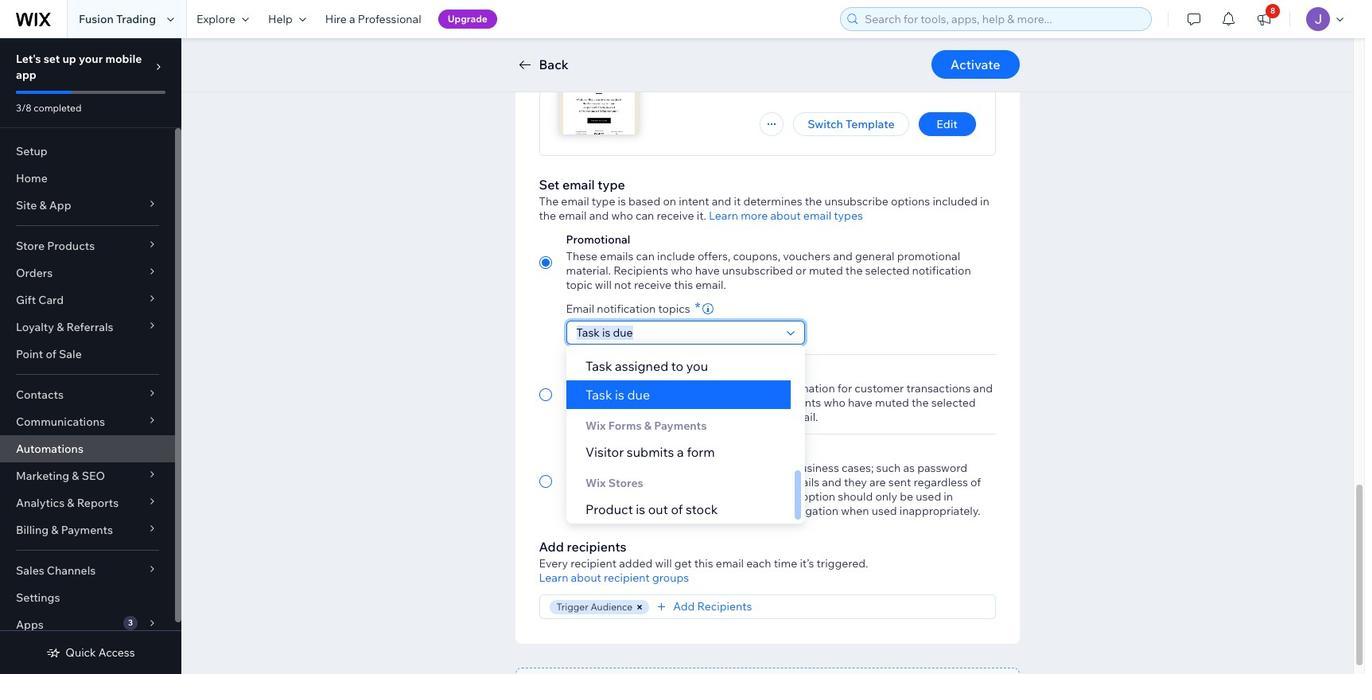 Task type: describe. For each thing, give the bounding box(es) containing it.
& for referrals
[[57, 320, 64, 334]]

& for app
[[39, 198, 47, 212]]

app
[[16, 68, 36, 82]]

task is due
[[585, 387, 650, 403]]

add for recipients
[[539, 539, 564, 555]]

emails up wix stores
[[600, 461, 634, 475]]

back button
[[515, 55, 569, 74]]

of inside sidebar element
[[46, 347, 56, 361]]

and right it. at the top of page
[[712, 194, 732, 209]]

automations link
[[0, 435, 175, 462]]

visitor submits a form
[[585, 444, 715, 460]]

email right "set"
[[563, 177, 595, 193]]

you inside list box
[[686, 358, 708, 374]]

topic inside promotional these emails can include offers, coupons, vouchers and general promotional material. recipients who have unsubscribed or muted the selected notification topic will not receive this email.
[[566, 278, 593, 292]]

consent
[[642, 489, 684, 504]]

communications button
[[0, 408, 175, 435]]

billing
[[16, 523, 49, 537]]

emails.
[[739, 489, 776, 504]]

quick access button
[[46, 645, 135, 660]]

expose
[[691, 504, 728, 518]]

1 horizontal spatial used
[[916, 489, 942, 504]]

setup link
[[0, 138, 175, 165]]

about inside add recipients every recipient added will get this email each time it's triggered. learn about recipient groups
[[571, 571, 602, 585]]

intent
[[679, 194, 710, 209]]

quick access
[[66, 645, 135, 660]]

0 horizontal spatial sent
[[690, 461, 713, 475]]

hire
[[325, 12, 347, 26]]

0 vertical spatial critical
[[616, 444, 651, 458]]

gift card
[[16, 293, 64, 307]]

1 horizontal spatial should
[[838, 489, 873, 504]]

task for task is due
[[585, 387, 612, 403]]

based
[[629, 194, 661, 209]]

email
[[566, 302, 595, 316]]

card
[[38, 293, 64, 307]]

notification inside email notification topics *
[[597, 302, 656, 316]]

0 horizontal spatial should
[[636, 461, 671, 475]]

& for payments
[[51, 523, 58, 537]]

type for set email type
[[598, 177, 625, 193]]

emails inside business transactional these emails provide essential business information for customer transactions and activities; such as order confirmations. recipients who have muted the selected email notification topic will not receive this email.
[[600, 381, 634, 396]]

email. inside business transactional these emails provide essential business information for customer transactions and activities; such as order confirmations. recipients who have muted the selected email notification topic will not receive this email.
[[788, 410, 819, 424]]

site & app button
[[0, 192, 175, 219]]

Email notification topics field
[[572, 322, 782, 344]]

add recipients button
[[654, 599, 752, 614]]

audience
[[591, 601, 633, 613]]

options
[[891, 194, 931, 209]]

activate
[[951, 57, 1001, 72]]

hire a professional link
[[316, 0, 431, 38]]

point of sale
[[16, 347, 82, 361]]

orders
[[16, 266, 53, 280]]

settings
[[16, 591, 60, 605]]

store products button
[[0, 232, 175, 259]]

business inside business transactional these emails provide essential business information for customer transactions and activities; such as order confirmations. recipients who have muted the selected email notification topic will not receive this email.
[[727, 381, 773, 396]]

*
[[695, 298, 701, 317]]

topics
[[659, 302, 691, 316]]

this
[[778, 489, 800, 504]]

the inside business transactional these emails provide essential business information for customer transactions and activities; such as order confirmations. recipients who have muted the selected email notification topic will not receive this email.
[[912, 396, 929, 410]]

email down set email type
[[561, 194, 589, 209]]

have inside business transactional these emails provide essential business information for customer transactions and activities; such as order confirmations. recipients who have muted the selected email notification topic will not receive this email.
[[848, 396, 873, 410]]

loyalty
[[16, 320, 54, 334]]

recipients inside business transactional these emails provide essential business information for customer transactions and activities; such as order confirmations. recipients who have muted the selected email notification topic will not receive this email.
[[767, 396, 822, 410]]

for for information
[[838, 381, 852, 396]]

this inside business transactional these emails provide essential business information for customer transactions and activities; such as order confirmations. recipients who have muted the selected email notification topic will not receive this email.
[[766, 410, 785, 424]]

0 horizontal spatial be
[[674, 461, 687, 475]]

is for task
[[615, 387, 624, 403]]

2 are from the left
[[870, 475, 886, 489]]

who inside promotional these emails can include offers, coupons, vouchers and general promotional material. recipients who have unsubscribed or muted the selected notification topic will not receive this email.
[[671, 263, 693, 278]]

material.
[[566, 263, 611, 278]]

recipient down the recipients
[[571, 556, 617, 571]]

app
[[49, 198, 71, 212]]

1 horizontal spatial about
[[771, 209, 801, 223]]

to right consent
[[686, 489, 697, 504]]

notification inside promotional these emails can include offers, coupons, vouchers and general promotional material. recipients who have unsubscribed or muted the selected notification topic will not receive this email.
[[913, 263, 972, 278]]

0 horizontal spatial used
[[872, 504, 897, 518]]

wix for wix stores
[[585, 476, 606, 490]]

email left types
[[804, 209, 832, 223]]

trading
[[116, 12, 156, 26]]

cases
[[611, 504, 641, 518]]

this inside promotional these emails can include offers, coupons, vouchers and general promotional material. recipients who have unsubscribed or muted the selected notification topic will not receive this email.
[[674, 278, 693, 292]]

can inside promotional these emails can include offers, coupons, vouchers and general promotional material. recipients who have unsubscribed or muted the selected notification topic will not receive this email.
[[636, 249, 655, 263]]

types
[[834, 209, 863, 223]]

back
[[539, 57, 569, 72]]

let's set up your mobile app
[[16, 52, 142, 82]]

essential
[[678, 381, 725, 396]]

orders button
[[0, 259, 175, 287]]

activities;
[[566, 396, 616, 410]]

triggered.
[[817, 556, 869, 571]]

add recipients every recipient added will get this email each time it's triggered. learn about recipient groups
[[539, 539, 869, 585]]

switch
[[808, 117, 844, 131]]

point of sale link
[[0, 341, 175, 368]]

these
[[755, 475, 784, 489]]

product
[[585, 501, 633, 517]]

fusion
[[79, 12, 114, 26]]

0 vertical spatial payments
[[654, 419, 707, 433]]

3/8
[[16, 102, 31, 114]]

point
[[16, 347, 43, 361]]

inappropriately.
[[900, 504, 981, 518]]

promotional
[[566, 232, 631, 247]]

email inside business transactional these emails provide essential business information for customer transactions and activities; such as order confirmations. recipients who have muted the selected email notification topic will not receive this email.
[[566, 410, 594, 424]]

option
[[802, 489, 836, 504]]

on
[[663, 194, 677, 209]]

1 horizontal spatial critical
[[757, 461, 791, 475]]

as inside business transactional these emails provide essential business information for customer transactions and activities; such as order confirmations. recipients who have muted the selected email notification topic will not receive this email.
[[645, 396, 657, 410]]

muted inside business transactional these emails provide essential business information for customer transactions and activities; such as order confirmations. recipients who have muted the selected email notification topic will not receive this email.
[[875, 396, 909, 410]]

and inside promotional these emails can include offers, coupons, vouchers and general promotional material. recipients who have unsubscribed or muted the selected notification topic will not receive this email.
[[833, 249, 853, 263]]

1 are from the left
[[655, 475, 672, 489]]

and inside business transactional these emails provide essential business information for customer transactions and activities; such as order confirmations. recipients who have muted the selected email notification topic will not receive this email.
[[974, 381, 993, 396]]

task is due option
[[566, 380, 791, 409]]

have inside promotional these emails can include offers, coupons, vouchers and general promotional material. recipients who have unsubscribed or muted the selected notification topic will not receive this email.
[[695, 263, 720, 278]]

learn inside add recipients every recipient added will get this email each time it's triggered. learn about recipient groups
[[539, 571, 569, 585]]

such inside business transactional these emails provide essential business information for customer transactions and activities; such as order confirmations. recipients who have muted the selected email notification topic will not receive this email.
[[618, 396, 643, 410]]

edit button
[[919, 112, 976, 136]]

these inside promotional these emails can include offers, coupons, vouchers and general promotional material. recipients who have unsubscribed or muted the selected notification topic will not receive this email.
[[566, 249, 598, 263]]

1 horizontal spatial learn
[[709, 209, 739, 223]]

more
[[741, 209, 768, 223]]

will inside promotional these emails can include offers, coupons, vouchers and general promotional material. recipients who have unsubscribed or muted the selected notification topic will not receive this email.
[[595, 278, 612, 292]]

business for business transactional these emails provide essential business information for customer transactions and activities; such as order confirmations. recipients who have muted the selected email notification topic will not receive this email.
[[566, 365, 613, 379]]

may
[[667, 504, 689, 518]]

stock
[[686, 501, 718, 517]]

reports
[[77, 496, 119, 510]]

store
[[16, 239, 45, 253]]

due
[[627, 387, 650, 403]]

in inside business critical these emails should be sent only for critical business cases; such as password reset. recipients are unable to mute these emails and they are sent regardless of the recipient's consent to receive emails. this option should only be used in extreme cases as it may expose you to legal litigation when used inappropriately.
[[944, 489, 953, 504]]

1 horizontal spatial only
[[876, 489, 898, 504]]

& right forms
[[644, 419, 652, 433]]

can inside the email type is based on intent and it determines the unsubscribe options included in the email and who can receive it.
[[636, 209, 654, 223]]

unable
[[674, 475, 709, 489]]

business inside business critical these emails should be sent only for critical business cases; such as password reset. recipients are unable to mute these emails and they are sent regardless of the recipient's consent to receive emails. this option should only be used in extreme cases as it may expose you to legal litigation when used inappropriately.
[[794, 461, 840, 475]]

extreme
[[566, 504, 609, 518]]

include
[[657, 249, 695, 263]]

completed
[[34, 102, 82, 114]]

provide
[[636, 381, 676, 396]]

this inside add recipients every recipient added will get this email each time it's triggered. learn about recipient groups
[[695, 556, 714, 571]]

transactions
[[907, 381, 971, 396]]

will inside add recipients every recipient added will get this email each time it's triggered. learn about recipient groups
[[655, 556, 672, 571]]

the inside promotional these emails can include offers, coupons, vouchers and general promotional material. recipients who have unsubscribed or muted the selected notification topic will not receive this email.
[[846, 263, 863, 278]]

for for only
[[740, 461, 754, 475]]

loyalty & referrals
[[16, 320, 113, 334]]

add for recipients
[[673, 599, 695, 614]]

promotional
[[897, 249, 961, 263]]

analytics
[[16, 496, 65, 510]]

0 horizontal spatial a
[[349, 12, 355, 26]]

add recipients
[[673, 599, 752, 614]]

3/8 completed
[[16, 102, 82, 114]]

topic inside business transactional these emails provide essential business information for customer transactions and activities; such as order confirmations. recipients who have muted the selected email notification topic will not receive this email.
[[658, 410, 685, 424]]

contacts
[[16, 388, 64, 402]]

marketing & seo button
[[0, 462, 175, 489]]

Search for tools, apps, help & more... field
[[860, 8, 1147, 30]]

analytics & reports button
[[0, 489, 175, 517]]

emails up litigation
[[786, 475, 820, 489]]

type for the email type is based on intent and it determines the unsubscribe options included in the email and who can receive it.
[[592, 194, 616, 209]]

of inside business critical these emails should be sent only for critical business cases; such as password reset. recipients are unable to mute these emails and they are sent regardless of the recipient's consent to receive emails. this option should only be used in extreme cases as it may expose you to legal litigation when used inappropriately.
[[971, 475, 981, 489]]

help button
[[259, 0, 316, 38]]

products
[[47, 239, 95, 253]]



Task type: vqa. For each thing, say whether or not it's contained in the screenshot.
business inside the Business critical These emails should be sent only for critical business cases; such as password reset. Recipients are unable to mute these emails and they are sent regardless of the recipient's consent to receive emails. This option should only be used in extreme cases as it may expose you to legal litigation when used inappropriately.
yes



Task type: locate. For each thing, give the bounding box(es) containing it.
1 vertical spatial business
[[794, 461, 840, 475]]

2 horizontal spatial will
[[687, 410, 704, 424]]

0 horizontal spatial selected
[[866, 263, 910, 278]]

2 these from the top
[[566, 381, 598, 396]]

not inside promotional these emails can include offers, coupons, vouchers and general promotional material. recipients who have unsubscribed or muted the selected notification topic will not receive this email.
[[614, 278, 632, 292]]

wix up the extreme
[[585, 476, 606, 490]]

0 horizontal spatial not
[[614, 278, 632, 292]]

recipients
[[614, 263, 669, 278], [767, 396, 822, 410], [598, 475, 653, 489], [698, 599, 752, 614]]

settings link
[[0, 584, 175, 611]]

for
[[838, 381, 852, 396], [740, 461, 754, 475]]

tasks
[[585, 333, 615, 347]]

offers,
[[698, 249, 731, 263]]

recipients inside business critical these emails should be sent only for critical business cases; such as password reset. recipients are unable to mute these emails and they are sent regardless of the recipient's consent to receive emails. this option should only be used in extreme cases as it may expose you to legal litigation when used inappropriately.
[[598, 475, 653, 489]]

sales channels button
[[0, 557, 175, 584]]

used
[[916, 489, 942, 504], [872, 504, 897, 518]]

2 vertical spatial this
[[695, 556, 714, 571]]

billing & payments button
[[0, 517, 175, 544]]

0 vertical spatial you
[[686, 358, 708, 374]]

a left form
[[677, 444, 684, 460]]

1 horizontal spatial add
[[673, 599, 695, 614]]

about
[[771, 209, 801, 223], [571, 571, 602, 585]]

0 vertical spatial will
[[595, 278, 612, 292]]

task assigned to you
[[585, 358, 708, 374]]

0 horizontal spatial of
[[46, 347, 56, 361]]

the email type is based on intent and it determines the unsubscribe options included in the email and who can receive it.
[[539, 194, 990, 223]]

trigger audience
[[557, 601, 633, 613]]

only right they
[[876, 489, 898, 504]]

business transactional these emails provide essential business information for customer transactions and activities; such as order confirmations. recipients who have muted the selected email notification topic will not receive this email.
[[566, 365, 993, 424]]

is left based
[[618, 194, 626, 209]]

sidebar element
[[0, 38, 181, 674]]

1 horizontal spatial have
[[848, 396, 873, 410]]

let's
[[16, 52, 41, 66]]

1 vertical spatial it
[[657, 504, 664, 518]]

1 horizontal spatial are
[[870, 475, 886, 489]]

who left the offers,
[[671, 263, 693, 278]]

email right the the
[[559, 209, 587, 223]]

who left customer
[[824, 396, 846, 410]]

2 horizontal spatial who
[[824, 396, 846, 410]]

1 horizontal spatial muted
[[875, 396, 909, 410]]

1 vertical spatial topic
[[658, 410, 685, 424]]

1 vertical spatial will
[[687, 410, 704, 424]]

8 button
[[1247, 0, 1282, 38]]

task for task assigned to you
[[585, 358, 612, 374]]

0 vertical spatial is
[[618, 194, 626, 209]]

sales channels
[[16, 563, 96, 578]]

mute
[[725, 475, 752, 489]]

submits
[[627, 444, 674, 460]]

template
[[846, 117, 895, 131]]

as right cases
[[643, 504, 655, 518]]

muted
[[809, 263, 843, 278], [875, 396, 909, 410]]

0 horizontal spatial business
[[727, 381, 773, 396]]

1 vertical spatial critical
[[757, 461, 791, 475]]

recipients inside promotional these emails can include offers, coupons, vouchers and general promotional material. recipients who have unsubscribed or muted the selected notification topic will not receive this email.
[[614, 263, 669, 278]]

and right transactions
[[974, 381, 993, 396]]

0 vertical spatial be
[[674, 461, 687, 475]]

1 vertical spatial a
[[677, 444, 684, 460]]

1 vertical spatial for
[[740, 461, 754, 475]]

will inside business transactional these emails provide essential business information for customer transactions and activities; such as order confirmations. recipients who have muted the selected email notification topic will not receive this email.
[[687, 410, 704, 424]]

analytics & reports
[[16, 496, 119, 510]]

list box
[[566, 323, 805, 524]]

2 vertical spatial notification
[[597, 410, 656, 424]]

or
[[796, 263, 807, 278]]

emails inside promotional these emails can include offers, coupons, vouchers and general promotional material. recipients who have unsubscribed or muted the selected notification topic will not receive this email.
[[600, 249, 634, 263]]

1 vertical spatial have
[[848, 396, 873, 410]]

2 vertical spatial who
[[824, 396, 846, 410]]

1 vertical spatial such
[[877, 461, 901, 475]]

to left legal
[[752, 504, 763, 518]]

receive inside business critical these emails should be sent only for critical business cases; such as password reset. recipients are unable to mute these emails and they are sent regardless of the recipient's consent to receive emails. this option should only be used in extreme cases as it may expose you to legal litigation when used inappropriately.
[[699, 489, 737, 504]]

you
[[686, 358, 708, 374], [731, 504, 750, 518]]

1 task from the top
[[585, 358, 612, 374]]

email notification topics *
[[566, 298, 701, 317]]

this down the information on the right bottom of the page
[[766, 410, 785, 424]]

fusion trading
[[79, 12, 156, 26]]

as left password
[[904, 461, 915, 475]]

selected inside business transactional these emails provide essential business information for customer transactions and activities; such as order confirmations. recipients who have muted the selected email notification topic will not receive this email.
[[932, 396, 976, 410]]

0 horizontal spatial it
[[657, 504, 664, 518]]

to up task is due option
[[671, 358, 683, 374]]

channels
[[47, 563, 96, 578]]

email inside add recipients every recipient added will get this email each time it's triggered. learn about recipient groups
[[716, 556, 744, 571]]

to left the mute
[[712, 475, 723, 489]]

are up out
[[655, 475, 672, 489]]

email left each
[[716, 556, 744, 571]]

selected up password
[[932, 396, 976, 410]]

it inside the email type is based on intent and it determines the unsubscribe options included in the email and who can receive it.
[[734, 194, 741, 209]]

receive up email notification topics *
[[634, 278, 672, 292]]

the inside business critical these emails should be sent only for critical business cases; such as password reset. recipients are unable to mute these emails and they are sent regardless of the recipient's consent to receive emails. this option should only be used in extreme cases as it may expose you to legal litigation when used inappropriately.
[[566, 489, 583, 504]]

1 horizontal spatial topic
[[658, 410, 685, 424]]

0 vertical spatial wix
[[585, 419, 606, 433]]

1 vertical spatial should
[[838, 489, 873, 504]]

1 horizontal spatial will
[[655, 556, 672, 571]]

2 horizontal spatial of
[[971, 475, 981, 489]]

1 business from the top
[[566, 365, 613, 379]]

learn more about email types
[[709, 209, 863, 223]]

used right when
[[872, 504, 897, 518]]

1 horizontal spatial business
[[794, 461, 840, 475]]

& left reports
[[67, 496, 74, 510]]

1 horizontal spatial you
[[731, 504, 750, 518]]

0 horizontal spatial such
[[618, 396, 643, 410]]

automations
[[16, 442, 84, 456]]

it left the may
[[657, 504, 664, 518]]

be down form
[[674, 461, 687, 475]]

2 task from the top
[[585, 387, 612, 403]]

is left out
[[636, 501, 645, 517]]

cases;
[[842, 461, 874, 475]]

is inside option
[[615, 387, 624, 403]]

0 vertical spatial type
[[598, 177, 625, 193]]

1 wix from the top
[[585, 419, 606, 433]]

visitor
[[585, 444, 624, 460]]

preview image
[[559, 55, 639, 135]]

who for email
[[612, 209, 633, 223]]

email. up the *
[[696, 278, 727, 292]]

this
[[674, 278, 693, 292], [766, 410, 785, 424], [695, 556, 714, 571]]

0 vertical spatial business
[[727, 381, 773, 396]]

1 horizontal spatial sent
[[889, 475, 912, 489]]

0 vertical spatial these
[[566, 249, 598, 263]]

litigation
[[793, 504, 839, 518]]

who inside business transactional these emails provide essential business information for customer transactions and activities; such as order confirmations. recipients who have muted the selected email notification topic will not receive this email.
[[824, 396, 846, 410]]

business up activities;
[[566, 365, 613, 379]]

it left determines
[[734, 194, 741, 209]]

& right loyalty
[[57, 320, 64, 334]]

learn
[[709, 209, 739, 223], [539, 571, 569, 585]]

wix stores
[[585, 476, 643, 490]]

0 vertical spatial for
[[838, 381, 852, 396]]

& for reports
[[67, 496, 74, 510]]

0 vertical spatial such
[[618, 396, 643, 410]]

only right 'unable'
[[715, 461, 737, 475]]

0 vertical spatial email.
[[696, 278, 727, 292]]

should down cases;
[[838, 489, 873, 504]]

the left types
[[805, 194, 822, 209]]

1 vertical spatial is
[[615, 387, 624, 403]]

time
[[774, 556, 798, 571]]

2 wix from the top
[[585, 476, 606, 490]]

for left the these
[[740, 461, 754, 475]]

emails down promotional at the top
[[600, 249, 634, 263]]

wix forms & payments
[[585, 419, 707, 433]]

in right included
[[981, 194, 990, 209]]

sale
[[59, 347, 82, 361]]

of right regardless
[[971, 475, 981, 489]]

such inside business critical these emails should be sent only for critical business cases; such as password reset. recipients are unable to mute these emails and they are sent regardless of the recipient's consent to receive emails. this option should only be used in extreme cases as it may expose you to legal litigation when used inappropriately.
[[877, 461, 901, 475]]

receive left emails.
[[699, 489, 737, 504]]

receive inside promotional these emails can include offers, coupons, vouchers and general promotional material. recipients who have unsubscribed or muted the selected notification topic will not receive this email.
[[634, 278, 672, 292]]

reset.
[[566, 475, 595, 489]]

0 horizontal spatial muted
[[809, 263, 843, 278]]

and inside business critical these emails should be sent only for critical business cases; such as password reset. recipients are unable to mute these emails and they are sent regardless of the recipient's consent to receive emails. this option should only be used in extreme cases as it may expose you to legal litigation when used inappropriately.
[[822, 475, 842, 489]]

who up promotional at the top
[[612, 209, 633, 223]]

receive inside the email type is based on intent and it determines the unsubscribe options included in the email and who can receive it.
[[657, 209, 694, 223]]

explore
[[197, 12, 236, 26]]

this right get
[[695, 556, 714, 571]]

1 vertical spatial about
[[571, 571, 602, 585]]

0 vertical spatial can
[[636, 209, 654, 223]]

receive up the mute
[[726, 410, 764, 424]]

1 vertical spatial be
[[900, 489, 914, 504]]

selected inside promotional these emails can include offers, coupons, vouchers and general promotional material. recipients who have unsubscribed or muted the selected notification topic will not receive this email.
[[866, 263, 910, 278]]

1 vertical spatial of
[[971, 475, 981, 489]]

recipient up audience
[[604, 571, 650, 585]]

0 vertical spatial in
[[981, 194, 990, 209]]

is for product
[[636, 501, 645, 517]]

add inside add recipients every recipient added will get this email each time it's triggered. learn about recipient groups
[[539, 539, 564, 555]]

& for seo
[[72, 469, 79, 483]]

of left sale
[[46, 347, 56, 361]]

business inside business critical these emails should be sent only for critical business cases; such as password reset. recipients are unable to mute these emails and they are sent regardless of the recipient's consent to receive emails. this option should only be used in extreme cases as it may expose you to legal litigation when used inappropriately.
[[566, 444, 613, 458]]

to
[[671, 358, 683, 374], [712, 475, 723, 489], [686, 489, 697, 504], [752, 504, 763, 518]]

not inside business transactional these emails provide essential business information for customer transactions and activities; such as order confirmations. recipients who have muted the selected email notification topic will not receive this email.
[[707, 410, 724, 424]]

0 horizontal spatial payments
[[61, 523, 113, 537]]

email up visitor
[[566, 410, 594, 424]]

it's
[[800, 556, 815, 571]]

task down tasks
[[585, 358, 612, 374]]

1 vertical spatial as
[[904, 461, 915, 475]]

determines
[[744, 194, 803, 209]]

1 horizontal spatial email.
[[788, 410, 819, 424]]

0 vertical spatial it
[[734, 194, 741, 209]]

1 vertical spatial not
[[707, 410, 724, 424]]

when
[[841, 504, 870, 518]]

0 vertical spatial only
[[715, 461, 737, 475]]

learn up "trigger"
[[539, 571, 569, 585]]

add up every
[[539, 539, 564, 555]]

payments
[[654, 419, 707, 433], [61, 523, 113, 537]]

task left due
[[585, 387, 612, 403]]

1 vertical spatial only
[[876, 489, 898, 504]]

0 vertical spatial selected
[[866, 263, 910, 278]]

1 vertical spatial you
[[731, 504, 750, 518]]

communications
[[16, 415, 105, 429]]

receive inside business transactional these emails provide essential business information for customer transactions and activities; such as order confirmations. recipients who have muted the selected email notification topic will not receive this email.
[[726, 410, 764, 424]]

these for business transactional
[[566, 381, 598, 396]]

0 horizontal spatial will
[[595, 278, 612, 292]]

quick
[[66, 645, 96, 660]]

these for business critical
[[566, 461, 598, 475]]

1 vertical spatial in
[[944, 489, 953, 504]]

not up email notification topics *
[[614, 278, 632, 292]]

business for business critical these emails should be sent only for critical business cases; such as password reset. recipients are unable to mute these emails and they are sent regardless of the recipient's consent to receive emails. this option should only be used in extreme cases as it may expose you to legal litigation when used inappropriately.
[[566, 444, 613, 458]]

1 horizontal spatial a
[[677, 444, 684, 460]]

you up essential
[[686, 358, 708, 374]]

0 horizontal spatial about
[[571, 571, 602, 585]]

regardless
[[914, 475, 969, 489]]

0 vertical spatial task
[[585, 358, 612, 374]]

& inside "dropdown button"
[[51, 523, 58, 537]]

these down visitor
[[566, 461, 598, 475]]

critical
[[616, 444, 651, 458], [757, 461, 791, 475]]

1 vertical spatial these
[[566, 381, 598, 396]]

receive
[[657, 209, 694, 223], [634, 278, 672, 292], [726, 410, 764, 424], [699, 489, 737, 504]]

recipients down add recipients every recipient added will get this email each time it's triggered. learn about recipient groups
[[698, 599, 752, 614]]

in inside the email type is based on intent and it determines the unsubscribe options included in the email and who can receive it.
[[981, 194, 990, 209]]

0 horizontal spatial have
[[695, 263, 720, 278]]

is left due
[[615, 387, 624, 403]]

1 vertical spatial selected
[[932, 396, 976, 410]]

password
[[918, 461, 968, 475]]

for inside business critical these emails should be sent only for critical business cases; such as password reset. recipients are unable to mute these emails and they are sent regardless of the recipient's consent to receive emails. this option should only be used in extreme cases as it may expose you to legal litigation when used inappropriately.
[[740, 461, 754, 475]]

in down password
[[944, 489, 953, 504]]

be
[[674, 461, 687, 475], [900, 489, 914, 504]]

set email type
[[539, 177, 625, 193]]

be left regardless
[[900, 489, 914, 504]]

gift card button
[[0, 287, 175, 314]]

the right customer
[[912, 396, 929, 410]]

& right billing
[[51, 523, 58, 537]]

sent
[[690, 461, 713, 475], [889, 475, 912, 489]]

notification inside business transactional these emails provide essential business information for customer transactions and activities; such as order confirmations. recipients who have muted the selected email notification topic will not receive this email.
[[597, 410, 656, 424]]

0 horizontal spatial critical
[[616, 444, 651, 458]]

critical down forms
[[616, 444, 651, 458]]

referrals
[[66, 320, 113, 334]]

loyalty & referrals button
[[0, 314, 175, 341]]

type inside the email type is based on intent and it determines the unsubscribe options included in the email and who can receive it.
[[592, 194, 616, 209]]

business up reset. at the left
[[566, 444, 613, 458]]

notification down task is due
[[597, 410, 656, 424]]

2 business from the top
[[566, 444, 613, 458]]

& inside dropdown button
[[72, 469, 79, 483]]

& right site
[[39, 198, 47, 212]]

these down tasks
[[566, 381, 598, 396]]

1 horizontal spatial be
[[900, 489, 914, 504]]

1 horizontal spatial of
[[671, 501, 683, 517]]

a right the hire
[[349, 12, 355, 26]]

these inside business transactional these emails provide essential business information for customer transactions and activities; such as order confirmations. recipients who have muted the selected email notification topic will not receive this email.
[[566, 381, 598, 396]]

groups
[[653, 571, 689, 585]]

0 vertical spatial notification
[[913, 263, 972, 278]]

email. inside promotional these emails can include offers, coupons, vouchers and general promotional material. recipients who have unsubscribed or muted the selected notification topic will not receive this email.
[[696, 278, 727, 292]]

mobile
[[105, 52, 142, 66]]

these down promotional at the top
[[566, 249, 598, 263]]

1 horizontal spatial who
[[671, 263, 693, 278]]

vouchers
[[783, 249, 831, 263]]

sales
[[16, 563, 44, 578]]

1 horizontal spatial for
[[838, 381, 852, 396]]

list box containing task assigned to you
[[566, 323, 805, 524]]

switch template button
[[794, 112, 909, 136]]

1 vertical spatial who
[[671, 263, 693, 278]]

1 horizontal spatial payments
[[654, 419, 707, 433]]

who
[[612, 209, 633, 223], [671, 263, 693, 278], [824, 396, 846, 410]]

notification up tasks
[[597, 302, 656, 316]]

0 horizontal spatial you
[[686, 358, 708, 374]]

3 these from the top
[[566, 461, 598, 475]]

1 horizontal spatial such
[[877, 461, 901, 475]]

0 horizontal spatial email.
[[696, 278, 727, 292]]

email. down the information on the right bottom of the page
[[788, 410, 819, 424]]

recipient
[[571, 556, 617, 571], [604, 571, 650, 585]]

the left product
[[566, 489, 583, 504]]

have right the information on the right bottom of the page
[[848, 396, 873, 410]]

0 horizontal spatial for
[[740, 461, 754, 475]]

1 vertical spatial type
[[592, 194, 616, 209]]

0 vertical spatial muted
[[809, 263, 843, 278]]

learn right it. at the top of page
[[709, 209, 739, 223]]

is inside the email type is based on intent and it determines the unsubscribe options included in the email and who can receive it.
[[618, 194, 626, 209]]

will up email notification topics *
[[595, 278, 612, 292]]

receive left it. at the top of page
[[657, 209, 694, 223]]

recipients up cases
[[598, 475, 653, 489]]

recipient's
[[586, 489, 639, 504]]

wix for wix forms & payments
[[585, 419, 606, 433]]

0 horizontal spatial in
[[944, 489, 953, 504]]

payments inside "dropdown button"
[[61, 523, 113, 537]]

business right essential
[[727, 381, 773, 396]]

task
[[585, 358, 612, 374], [585, 387, 612, 403]]

sent left regardless
[[889, 475, 912, 489]]

it inside business critical these emails should be sent only for critical business cases; such as password reset. recipients are unable to mute these emails and they are sent regardless of the recipient's consent to receive emails. this option should only be used in extreme cases as it may expose you to legal litigation when used inappropriately.
[[657, 504, 664, 518]]

type up promotional at the top
[[598, 177, 625, 193]]

to inside list box
[[671, 358, 683, 374]]

0 horizontal spatial this
[[674, 278, 693, 292]]

the
[[539, 194, 559, 209]]

1 vertical spatial can
[[636, 249, 655, 263]]

and left general
[[833, 249, 853, 263]]

for inside business transactional these emails provide essential business information for customer transactions and activities; such as order confirmations. recipients who have muted the selected email notification topic will not receive this email.
[[838, 381, 852, 396]]

1 vertical spatial payments
[[61, 523, 113, 537]]

can
[[636, 209, 654, 223], [636, 249, 655, 263]]

about up trigger audience
[[571, 571, 602, 585]]

as left order
[[645, 396, 657, 410]]

will down task is due option
[[687, 410, 704, 424]]

and left they
[[822, 475, 842, 489]]

general
[[856, 249, 895, 263]]

1 vertical spatial add
[[673, 599, 695, 614]]

business up option at right bottom
[[794, 461, 840, 475]]

who for transactional
[[824, 396, 846, 410]]

task inside option
[[585, 387, 612, 403]]

muted inside promotional these emails can include offers, coupons, vouchers and general promotional material. recipients who have unsubscribed or muted the selected notification topic will not receive this email.
[[809, 263, 843, 278]]

topic down task is due option
[[658, 410, 685, 424]]

is
[[618, 194, 626, 209], [615, 387, 624, 403], [636, 501, 645, 517]]

1 vertical spatial business
[[566, 444, 613, 458]]

1 these from the top
[[566, 249, 598, 263]]

0 vertical spatial add
[[539, 539, 564, 555]]

email.
[[696, 278, 727, 292], [788, 410, 819, 424]]

of right out
[[671, 501, 683, 517]]

1 horizontal spatial it
[[734, 194, 741, 209]]

who inside the email type is based on intent and it determines the unsubscribe options included in the email and who can receive it.
[[612, 209, 633, 223]]

the down "set"
[[539, 209, 556, 223]]

2 vertical spatial of
[[671, 501, 683, 517]]

0 vertical spatial topic
[[566, 278, 593, 292]]

sent down form
[[690, 461, 713, 475]]

activate button
[[932, 50, 1020, 79]]

0 vertical spatial this
[[674, 278, 693, 292]]

critical up this
[[757, 461, 791, 475]]

0 vertical spatial who
[[612, 209, 633, 223]]

you inside business critical these emails should be sent only for critical business cases; such as password reset. recipients are unable to mute these emails and they are sent regardless of the recipient's consent to receive emails. this option should only be used in extreme cases as it may expose you to legal litigation when used inappropriately.
[[731, 504, 750, 518]]

are right they
[[870, 475, 886, 489]]

form
[[687, 444, 715, 460]]

coupons,
[[733, 249, 781, 263]]

business inside business transactional these emails provide essential business information for customer transactions and activities; such as order confirmations. recipients who have muted the selected email notification topic will not receive this email.
[[566, 365, 613, 379]]

and up promotional at the top
[[589, 209, 609, 223]]

2 vertical spatial as
[[643, 504, 655, 518]]

these inside business critical these emails should be sent only for critical business cases; such as password reset. recipients are unable to mute these emails and they are sent regardless of the recipient's consent to receive emails. this option should only be used in extreme cases as it may expose you to legal litigation when used inappropriately.
[[566, 461, 598, 475]]

0 vertical spatial a
[[349, 12, 355, 26]]

topic up email
[[566, 278, 593, 292]]

recipients right confirmations.
[[767, 396, 822, 410]]

the right vouchers
[[846, 263, 863, 278]]

selected down options
[[866, 263, 910, 278]]

not down essential
[[707, 410, 724, 424]]

home
[[16, 171, 48, 185]]

access
[[99, 645, 135, 660]]

0 horizontal spatial only
[[715, 461, 737, 475]]

will left get
[[655, 556, 672, 571]]

such up forms
[[618, 396, 643, 410]]

about right more
[[771, 209, 801, 223]]



